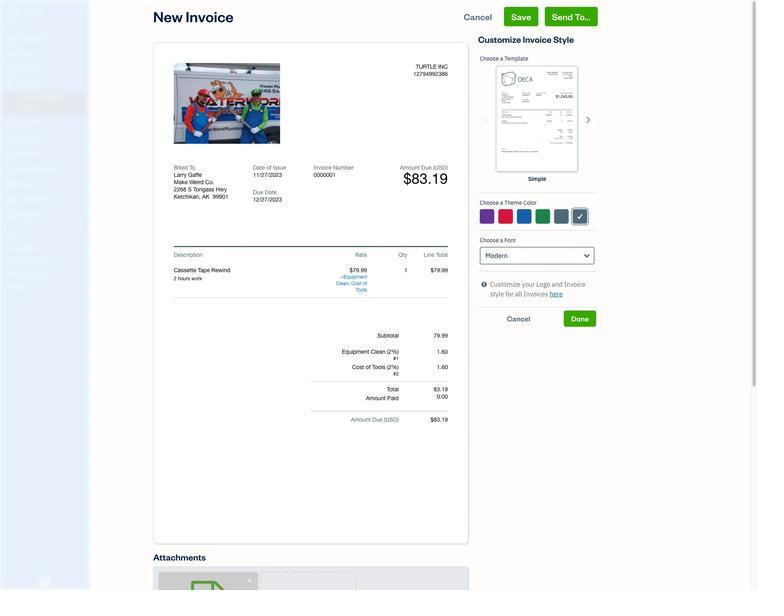 Task type: locate. For each thing, give the bounding box(es) containing it.
choose left template
[[480, 55, 499, 62]]

project image
[[5, 150, 15, 158]]

usd
[[435, 165, 446, 171], [386, 417, 397, 423]]

total amount paid
[[366, 386, 399, 402]]

inc
[[31, 7, 43, 15], [438, 63, 448, 70]]

customize up choose a template
[[478, 34, 521, 45]]

1 horizontal spatial inc
[[438, 63, 448, 70]]

1.60
[[437, 349, 448, 355], [437, 364, 448, 371]]

( inside amount due ( usd ) $83.19
[[433, 165, 435, 171]]

amount
[[400, 165, 420, 171], [366, 395, 386, 402], [351, 417, 371, 423]]

Font field
[[480, 247, 595, 265]]

2 choose from the top
[[480, 199, 499, 207]]

estimate image
[[5, 66, 15, 74]]

tools
[[356, 287, 367, 293], [372, 364, 385, 371]]

amount for amount due ( usd ) $83.19
[[400, 165, 420, 171]]

0 vertical spatial usd
[[435, 165, 446, 171]]

0 vertical spatial )
[[446, 165, 448, 171]]

1 vertical spatial amount
[[366, 395, 386, 402]]

2
[[396, 371, 399, 377]]

inc for turtle inc owner
[[31, 7, 43, 15]]

1 horizontal spatial cancel
[[507, 314, 530, 323]]

0 horizontal spatial total
[[387, 386, 399, 393]]

of
[[266, 165, 271, 171], [363, 281, 367, 287], [366, 364, 371, 371]]

0 vertical spatial clean
[[336, 281, 349, 287]]

template
[[504, 55, 528, 62]]

1 horizontal spatial turtle
[[416, 63, 437, 70]]

equipment
[[344, 274, 367, 280], [342, 349, 369, 355]]

total
[[436, 252, 448, 258], [387, 386, 399, 393]]

1 vertical spatial a
[[500, 199, 503, 207]]

done
[[571, 314, 589, 323]]

choose a theme color
[[480, 199, 537, 207]]

2 vertical spatial amount
[[351, 417, 371, 423]]

1 vertical spatial cost
[[352, 364, 364, 371]]

1 vertical spatial equipment
[[342, 349, 369, 355]]

invoice image
[[5, 81, 15, 89]]

due inside due date 12/27/2023
[[253, 189, 263, 196]]

0 vertical spatial (2%)
[[387, 349, 399, 355]]

due
[[421, 165, 432, 171], [253, 189, 263, 196], [372, 417, 382, 423]]

1 horizontal spatial (
[[433, 165, 435, 171]]

here
[[550, 290, 563, 298]]

turtle up owner
[[6, 7, 30, 15]]

2 vertical spatial due
[[372, 417, 382, 423]]

0 vertical spatial due
[[421, 165, 432, 171]]

chart image
[[5, 196, 15, 204]]

image
[[229, 100, 247, 108]]

,
[[349, 281, 350, 287]]

next image
[[583, 115, 593, 124]]

0 vertical spatial tools
[[356, 287, 367, 293]]

customize for customize your logo and invoice style for all invoices
[[490, 281, 521, 289]]

0 horizontal spatial turtle
[[6, 7, 30, 15]]

3 choose from the top
[[480, 237, 499, 244]]

1 horizontal spatial usd
[[435, 165, 446, 171]]

0 vertical spatial cancel button
[[457, 7, 499, 26]]

1 vertical spatial customize
[[490, 281, 521, 289]]

1 choose from the top
[[480, 55, 499, 62]]

1.60 down '79.99'
[[437, 349, 448, 355]]

0 vertical spatial #
[[393, 356, 396, 362]]

of inside , cost of tools
[[363, 281, 367, 287]]

1 vertical spatial )
[[397, 417, 399, 423]]

team members image
[[6, 245, 87, 251]]

(
[[433, 165, 435, 171], [384, 417, 386, 423]]

choose a theme color element
[[478, 193, 597, 231]]

# up 2
[[393, 356, 396, 362]]

1 horizontal spatial clean
[[371, 349, 385, 355]]

2 # from the top
[[393, 371, 396, 377]]

a left template
[[500, 55, 503, 62]]

rate
[[355, 252, 367, 258]]

billed to
[[174, 165, 195, 171]]

customize
[[478, 34, 521, 45], [490, 281, 521, 289]]

send to... button
[[545, 7, 598, 26]]

money image
[[5, 181, 15, 189]]

0 vertical spatial turtle
[[6, 7, 30, 15]]

apps image
[[6, 232, 87, 238]]

clean inside the equipment clean
[[336, 281, 349, 287]]

0 vertical spatial cancel
[[464, 11, 492, 22]]

customize inside customize your logo and invoice style for all invoices
[[490, 281, 521, 289]]

turtle up "12794992386"
[[416, 63, 437, 70]]

new invoice
[[153, 7, 234, 26]]

0 horizontal spatial usd
[[386, 417, 397, 423]]

cost
[[351, 281, 361, 287], [352, 364, 364, 371]]

total right line
[[436, 252, 448, 258]]

freshbooks image
[[38, 578, 51, 587]]

usd inside amount due ( usd ) $83.19
[[435, 165, 446, 171]]

of down item rate (usd) "text box"
[[363, 281, 367, 287]]

delete image
[[208, 100, 247, 108]]

Enter an Invoice # text field
[[314, 172, 336, 178]]

settings image
[[6, 284, 87, 290]]

1 horizontal spatial due
[[372, 417, 382, 423]]

0 vertical spatial date
[[253, 165, 265, 171]]

inc inside the turtle inc owner
[[31, 7, 43, 15]]

1 vertical spatial date
[[265, 189, 277, 196]]

usd for amount due ( usd ) $83.19
[[435, 165, 446, 171]]

0 vertical spatial choose
[[480, 55, 499, 62]]

0 vertical spatial (
[[433, 165, 435, 171]]

a left theme
[[500, 199, 503, 207]]

0 vertical spatial customize
[[478, 34, 521, 45]]

1 horizontal spatial total
[[436, 252, 448, 258]]

# down 1
[[393, 371, 396, 377]]

invoice number
[[314, 165, 354, 171]]

$83.19
[[403, 170, 448, 187], [431, 417, 448, 423]]

make
[[174, 179, 188, 186]]

choose a font
[[480, 237, 516, 244]]

$83.19 inside amount due ( usd ) $83.19
[[403, 170, 448, 187]]

clean for equipment clean
[[336, 281, 349, 287]]

inc for turtle inc 12794992386
[[438, 63, 448, 70]]

1 vertical spatial 1.60
[[437, 364, 448, 371]]

0 horizontal spatial due
[[253, 189, 263, 196]]

1 vertical spatial of
[[363, 281, 367, 287]]

amount inside amount due ( usd ) $83.19
[[400, 165, 420, 171]]

1.60 up 83.19
[[437, 364, 448, 371]]

turtle inside 'turtle inc 12794992386'
[[416, 63, 437, 70]]

co.
[[205, 179, 214, 186]]

1 a from the top
[[500, 55, 503, 62]]

customize up for at the right of page
[[490, 281, 521, 289]]

2 a from the top
[[500, 199, 503, 207]]

a left font at the right of page
[[500, 237, 503, 244]]

date up issue date in mm/dd/yyyy format text box
[[253, 165, 265, 171]]

a
[[500, 55, 503, 62], [500, 199, 503, 207], [500, 237, 503, 244]]

choose left theme
[[480, 199, 499, 207]]

line total
[[424, 252, 448, 258]]

of up total amount paid
[[366, 364, 371, 371]]

2 vertical spatial choose
[[480, 237, 499, 244]]

cost inside , cost of tools
[[351, 281, 361, 287]]

0 horizontal spatial clean
[[336, 281, 349, 287]]

1 vertical spatial (
[[384, 417, 386, 423]]

2268
[[174, 186, 186, 193]]

tools up total amount paid
[[372, 364, 385, 371]]

1 vertical spatial $83.19
[[431, 417, 448, 423]]

0 vertical spatial equipment
[[344, 274, 367, 280]]

to
[[189, 165, 195, 171]]

0 vertical spatial cost
[[351, 281, 361, 287]]

date
[[253, 165, 265, 171], [265, 189, 277, 196]]

of inside equipment clean (2%) # 1 cost of tools (2%) # 2
[[366, 364, 371, 371]]

( for amount due ( usd )
[[384, 417, 386, 423]]

0 vertical spatial amount
[[400, 165, 420, 171]]

1 vertical spatial total
[[387, 386, 399, 393]]

0 horizontal spatial tools
[[356, 287, 367, 293]]

0 horizontal spatial inc
[[31, 7, 43, 15]]

date of issue
[[253, 165, 286, 171]]

clean
[[336, 281, 349, 287], [371, 349, 385, 355]]

1 vertical spatial (2%)
[[387, 364, 399, 371]]

choose for choose a theme color
[[480, 199, 499, 207]]

choose up modern
[[480, 237, 499, 244]]

choose
[[480, 55, 499, 62], [480, 199, 499, 207], [480, 237, 499, 244]]

+
[[341, 274, 344, 280]]

(2%) up 2
[[387, 364, 399, 371]]

description
[[174, 252, 203, 258]]

customize for customize invoice style
[[478, 34, 521, 45]]

clean down +
[[336, 281, 349, 287]]

1 vertical spatial inc
[[438, 63, 448, 70]]

1 vertical spatial turtle
[[416, 63, 437, 70]]

subtotal
[[377, 333, 399, 339]]

1 vertical spatial tools
[[372, 364, 385, 371]]

main element
[[0, 0, 109, 591]]

exclamationcircle image
[[481, 280, 487, 289]]

tools inside , cost of tools
[[356, 287, 367, 293]]

date inside due date 12/27/2023
[[265, 189, 277, 196]]

1 vertical spatial choose
[[480, 199, 499, 207]]

equipment inside the equipment clean
[[344, 274, 367, 280]]

0 horizontal spatial )
[[397, 417, 399, 423]]

1 1.60 from the top
[[437, 349, 448, 355]]

0 vertical spatial inc
[[31, 7, 43, 15]]

send
[[552, 11, 573, 22]]

number
[[333, 165, 354, 171]]

save
[[511, 11, 531, 22]]

2 vertical spatial of
[[366, 364, 371, 371]]

1 horizontal spatial tools
[[372, 364, 385, 371]]

2 horizontal spatial due
[[421, 165, 432, 171]]

invoice
[[186, 7, 234, 26], [523, 34, 552, 45], [314, 165, 332, 171], [564, 281, 586, 289]]

0 horizontal spatial (
[[384, 417, 386, 423]]

(2%)
[[387, 349, 399, 355], [387, 364, 399, 371]]

) inside amount due ( usd ) $83.19
[[446, 165, 448, 171]]

1 vertical spatial #
[[393, 371, 396, 377]]

1 vertical spatial cancel button
[[478, 311, 559, 327]]

turtle
[[6, 7, 30, 15], [416, 63, 437, 70]]

1 vertical spatial due
[[253, 189, 263, 196]]

clean down subtotal
[[371, 349, 385, 355]]

inc inside 'turtle inc 12794992386'
[[438, 63, 448, 70]]

clean inside equipment clean (2%) # 1 cost of tools (2%) # 2
[[371, 349, 385, 355]]

turtle inc 12794992386
[[413, 63, 448, 77]]

due inside amount due ( usd ) $83.19
[[421, 165, 432, 171]]

12/27/2023
[[253, 196, 282, 203]]

send to...
[[552, 11, 591, 22]]

total up paid
[[387, 386, 399, 393]]

0 vertical spatial of
[[266, 165, 271, 171]]

attachments
[[153, 552, 206, 563]]

#
[[393, 356, 396, 362], [393, 371, 396, 377]]

2 vertical spatial a
[[500, 237, 503, 244]]

0 vertical spatial a
[[500, 55, 503, 62]]

)
[[446, 165, 448, 171], [397, 417, 399, 423]]

equipment clean
[[336, 274, 367, 287]]

Enter an Item Description text field
[[174, 276, 327, 282]]

(2%) up 1
[[387, 349, 399, 355]]

turtle inside the turtle inc owner
[[6, 7, 30, 15]]

12/27/2023 button
[[253, 196, 302, 203]]

0 horizontal spatial cancel
[[464, 11, 492, 22]]

of left issue
[[266, 165, 271, 171]]

1 vertical spatial clean
[[371, 349, 385, 355]]

theme
[[504, 199, 522, 207]]

amount due ( usd )
[[351, 417, 399, 423]]

1 horizontal spatial )
[[446, 165, 448, 171]]

1 vertical spatial usd
[[386, 417, 397, 423]]

date up 12/27/2023
[[265, 189, 277, 196]]

equipment inside equipment clean (2%) # 1 cost of tools (2%) # 2
[[342, 349, 369, 355]]

0 vertical spatial 1.60
[[437, 349, 448, 355]]

amount due ( usd ) $83.19
[[400, 165, 448, 187]]

tools down the equipment clean
[[356, 287, 367, 293]]

Item Quantity text field
[[396, 267, 407, 274]]

issue
[[273, 165, 286, 171]]

0 vertical spatial $83.19
[[403, 170, 448, 187]]

delete attachment image
[[245, 576, 254, 586]]

modern
[[485, 252, 508, 260]]

cancel
[[464, 11, 492, 22], [507, 314, 530, 323]]

1 vertical spatial cancel
[[507, 314, 530, 323]]

3 a from the top
[[500, 237, 503, 244]]



Task type: describe. For each thing, give the bounding box(es) containing it.
here link
[[550, 290, 563, 298]]

save button
[[504, 7, 538, 26]]

ketchikan,
[[174, 194, 201, 200]]

cancel for cancel button to the top
[[464, 11, 492, 22]]

83.19
[[434, 386, 448, 393]]

new
[[153, 7, 183, 26]]

equipment for equipment clean (2%) # 1 cost of tools (2%) # 2
[[342, 349, 369, 355]]

Enter an Item Name text field
[[174, 267, 327, 274]]

83.19 0.00
[[434, 386, 448, 400]]

for
[[506, 290, 514, 298]]

and
[[552, 281, 563, 289]]

choose a template
[[480, 55, 528, 62]]

timer image
[[5, 165, 15, 173]]

12794992386
[[413, 71, 448, 77]]

Issue date in MM/DD/YYYY format text field
[[253, 172, 302, 178]]

simple
[[528, 175, 546, 183]]

your
[[522, 281, 535, 289]]

customize invoice style
[[478, 34, 574, 45]]

) for amount due ( usd )
[[397, 417, 399, 423]]

2 1.60 from the top
[[437, 364, 448, 371]]

previous image
[[482, 115, 491, 124]]

2 (2%) from the top
[[387, 364, 399, 371]]

choose for choose a font
[[480, 237, 499, 244]]

larry gaffe make weird co. 2268 s tongass hwy ketchikan, ak  99901
[[174, 172, 228, 200]]

a for template
[[500, 55, 503, 62]]

expense image
[[5, 135, 15, 143]]

billed
[[174, 165, 188, 171]]

Line Total (USD) text field
[[430, 267, 448, 274]]

clean for equipment clean (2%) # 1 cost of tools (2%) # 2
[[371, 349, 385, 355]]

invoices
[[524, 290, 548, 298]]

s
[[188, 186, 192, 193]]

usd for amount due ( usd )
[[386, 417, 397, 423]]

owner
[[6, 16, 21, 22]]

99901
[[213, 194, 228, 200]]

1 (2%) from the top
[[387, 349, 399, 355]]

cost inside equipment clean (2%) # 1 cost of tools (2%) # 2
[[352, 364, 364, 371]]

79.99
[[434, 333, 448, 339]]

choose for choose a template
[[480, 55, 499, 62]]

delete
[[208, 100, 227, 108]]

1
[[396, 356, 399, 362]]

items and services image
[[6, 258, 87, 264]]

turtle for turtle inc 12794992386
[[416, 63, 437, 70]]

client image
[[5, 51, 15, 59]]

hwy
[[216, 186, 227, 193]]

bank connections image
[[6, 271, 87, 277]]

report image
[[5, 211, 15, 219]]

turtle for turtle inc owner
[[6, 7, 30, 15]]

choose a template element
[[478, 49, 596, 193]]

larry
[[174, 172, 187, 178]]

invoice inside customize your logo and invoice style for all invoices
[[564, 281, 586, 289]]

, cost of tools
[[349, 281, 367, 293]]

style
[[553, 34, 574, 45]]

tongass
[[193, 186, 214, 193]]

logo
[[536, 281, 550, 289]]

customize your logo and invoice style for all invoices
[[490, 281, 586, 298]]

all
[[515, 290, 522, 298]]

equipment clean (2%) # 1 cost of tools (2%) # 2
[[342, 349, 399, 377]]

custom image
[[576, 212, 584, 222]]

0 vertical spatial total
[[436, 252, 448, 258]]

total inside total amount paid
[[387, 386, 399, 393]]

color
[[523, 199, 537, 207]]

a for theme
[[500, 199, 503, 207]]

equipment for equipment clean
[[344, 274, 367, 280]]

cancel for the bottommost cancel button
[[507, 314, 530, 323]]

weird
[[189, 179, 204, 186]]

style
[[490, 290, 504, 298]]

amount for amount due ( usd )
[[351, 417, 371, 423]]

amount inside total amount paid
[[366, 395, 386, 402]]

a for font
[[500, 237, 503, 244]]

turtle inc owner
[[6, 7, 43, 22]]

1 # from the top
[[393, 356, 396, 362]]

qty
[[399, 252, 407, 258]]

due for amount due ( usd )
[[372, 417, 382, 423]]

line
[[424, 252, 434, 258]]

( for amount due ( usd ) $83.19
[[433, 165, 435, 171]]

font
[[504, 237, 516, 244]]

paid
[[387, 395, 399, 402]]

due for amount due ( usd ) $83.19
[[421, 165, 432, 171]]

Item Rate (USD) text field
[[349, 267, 367, 274]]

done button
[[564, 311, 596, 327]]

payment image
[[5, 119, 15, 127]]

to...
[[575, 11, 591, 22]]

) for amount due ( usd ) $83.19
[[446, 165, 448, 171]]

0.00
[[437, 394, 448, 400]]

due date 12/27/2023
[[253, 189, 282, 203]]

dashboard image
[[5, 35, 15, 43]]

tools inside equipment clean (2%) # 1 cost of tools (2%) # 2
[[372, 364, 385, 371]]

gaffe
[[188, 172, 202, 178]]

choose a font element
[[478, 231, 596, 272]]



Task type: vqa. For each thing, say whether or not it's contained in the screenshot.
Clients 'LINK'
no



